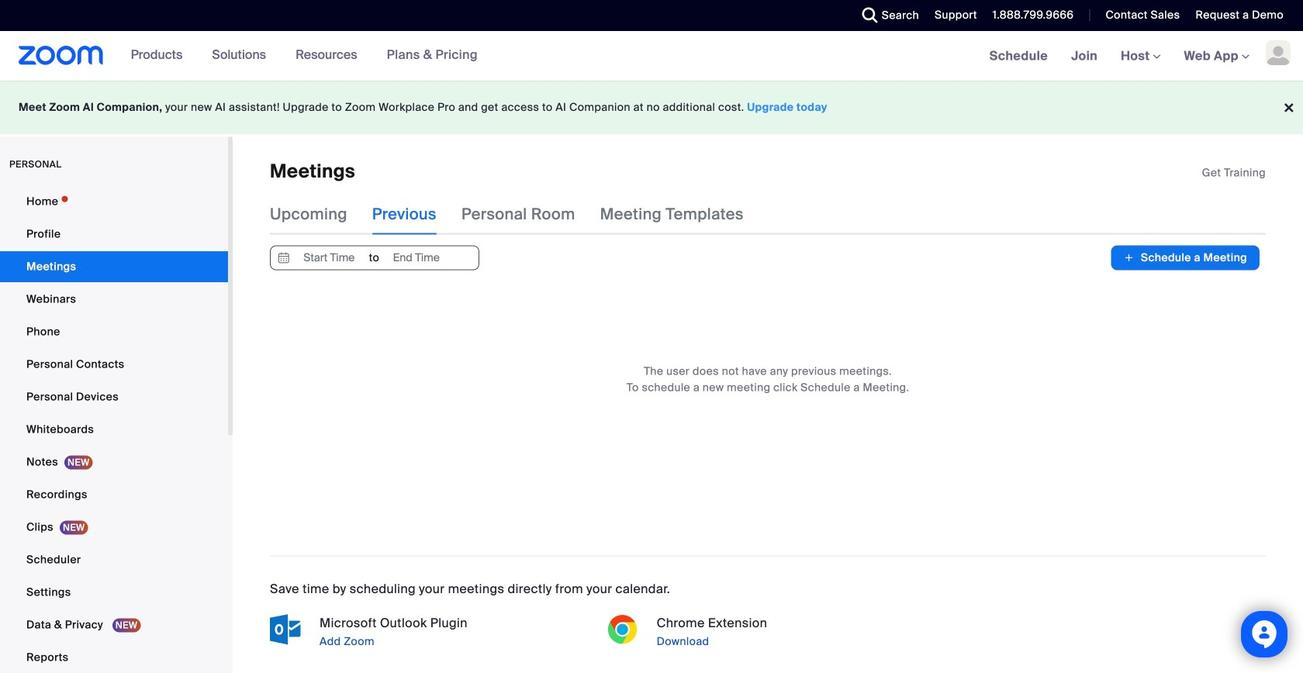 Task type: locate. For each thing, give the bounding box(es) containing it.
application
[[1202, 165, 1266, 181]]

Date Range Picker Start field
[[293, 246, 365, 270]]

personal menu menu
[[0, 186, 228, 673]]

meetings navigation
[[978, 31, 1303, 82]]

banner
[[0, 31, 1303, 82]]

footer
[[0, 81, 1303, 134]]

profile picture image
[[1266, 40, 1291, 65]]



Task type: vqa. For each thing, say whether or not it's contained in the screenshot.
Security element
no



Task type: describe. For each thing, give the bounding box(es) containing it.
zoom logo image
[[19, 46, 104, 65]]

product information navigation
[[104, 31, 489, 81]]

add image
[[1124, 250, 1135, 266]]

Date Range Picker End field
[[381, 246, 452, 270]]

tabs of meeting tab list
[[270, 194, 769, 235]]

date image
[[275, 246, 293, 270]]



